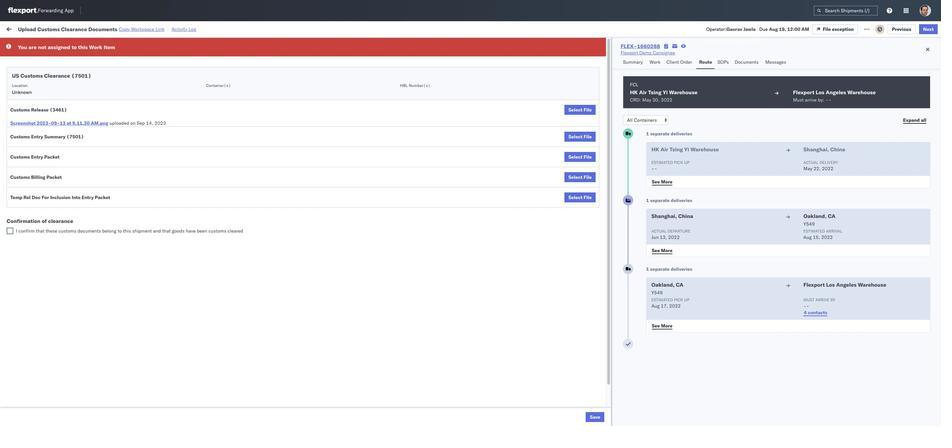 Task type: vqa. For each thing, say whether or not it's contained in the screenshot.
2nd ABCDEFG78456546
yes



Task type: describe. For each thing, give the bounding box(es) containing it.
entry for summary
[[31, 134, 43, 140]]

2 11:59 pm pdt, nov 4, 2022 from the top
[[164, 80, 225, 86]]

more for china
[[661, 248, 673, 254]]

must arrive by -- 4 contacts
[[804, 298, 836, 316]]

schedule delivery appointment link for 11:59 pm pdt, nov 4, 2022
[[15, 65, 82, 71]]

1 for hk
[[646, 131, 649, 137]]

1 horizontal spatial oakland,
[[804, 213, 827, 220]]

clearance for us customs clearance (7501)
[[44, 72, 70, 79]]

temp rel doc for inclusion into entry packet
[[10, 195, 110, 201]]

deadline
[[164, 54, 180, 59]]

container numbers
[[638, 54, 674, 59]]

deliveries for air
[[671, 131, 693, 137]]

in
[[100, 41, 103, 46]]

actual for may
[[804, 160, 819, 165]]

0 vertical spatial hk air tsing yi warehouse
[[630, 89, 698, 96]]

2 nyku9743990 from the top
[[638, 299, 671, 305]]

numbers for mbl/mawb numbers
[[730, 54, 747, 59]]

1 horizontal spatial at
[[140, 26, 144, 32]]

5 ceau7522281, hlxu6269489, hlxu8034992 from the top
[[638, 124, 742, 130]]

workspace
[[131, 26, 154, 32]]

route button
[[697, 56, 715, 69]]

separate for shanghai,
[[650, 198, 670, 204]]

forwarding
[[38, 7, 63, 14]]

dec for 23,
[[195, 182, 203, 188]]

5 flex-1846748 from the top
[[566, 124, 600, 130]]

1 ceau7522281, from the top
[[638, 65, 673, 71]]

3 lhuu7894563, from the top
[[638, 182, 673, 188]]

4 schedule pickup from los angeles, ca button from the top
[[15, 152, 97, 160]]

confirm for confirm delivery
[[15, 197, 32, 203]]

schedule delivery appointment for 11:59 pm pst, dec 13, 2022
[[15, 167, 82, 173]]

2 ceau7522281, from the top
[[638, 80, 673, 86]]

see for hk
[[652, 179, 660, 185]]

summary button
[[621, 56, 647, 69]]

1 separate deliveries for air
[[646, 131, 693, 137]]

3 maeu9408431 from the top
[[706, 314, 740, 320]]

0 vertical spatial on
[[170, 26, 176, 32]]

ca inside button
[[88, 182, 94, 188]]

0 horizontal spatial hk
[[630, 89, 638, 96]]

angeles, for schedule pickup from los angeles, ca link associated with sixth schedule pickup from los angeles, ca "button" from the bottom of the page
[[71, 80, 90, 86]]

1 horizontal spatial tsing
[[670, 146, 683, 153]]

1 vertical spatial air
[[661, 146, 668, 153]]

2 bookings from the left
[[451, 402, 470, 408]]

3 separate from the top
[[650, 267, 670, 273]]

5 schedule from the top
[[15, 124, 35, 130]]

customs up customs billing packet
[[10, 154, 30, 160]]

customs entry summary (7501)
[[10, 134, 84, 140]]

confirmation of clearance
[[7, 218, 73, 225]]

3 lhuu7894563, uetu5238478 from the top
[[638, 182, 706, 188]]

schedule delivery appointment for 8:30 pm pst, jan 23, 2023
[[15, 226, 82, 232]]

0 horizontal spatial tsing
[[648, 89, 662, 96]]

767 at risk
[[130, 26, 153, 32]]

4 flex-1889466 from the top
[[566, 197, 600, 203]]

forwarding app link
[[8, 7, 74, 14]]

6 ceau7522281, hlxu6269489, hlxu8034992 from the top
[[638, 138, 742, 144]]

4 flex-1846748 from the top
[[566, 109, 600, 115]]

pdt, for schedule delivery appointment button associated with 11:59 pm pdt, nov 4, 2022
[[186, 65, 197, 71]]

goods
[[172, 228, 185, 234]]

documents button
[[732, 56, 763, 69]]

0 horizontal spatial work
[[73, 26, 84, 32]]

2 pdt, from the top
[[186, 80, 197, 86]]

pickup for fourth schedule pickup from los angeles, ca "button" from the bottom of the page
[[36, 124, 51, 130]]

1 vertical spatial oakland,
[[652, 282, 675, 289]]

5 gvcu5265864 from the top
[[638, 329, 671, 335]]

omkar for lhuu7894563, uetu5238478
[[837, 182, 851, 188]]

due
[[760, 26, 768, 32]]

5 ceau7522281, from the top
[[638, 124, 673, 130]]

save
[[590, 415, 601, 421]]

confirm delivery
[[15, 197, 51, 203]]

1 vertical spatial yi
[[684, 146, 689, 153]]

Search Shipments (/) text field
[[814, 6, 878, 16]]

confirm pickup from los angeles, ca button
[[15, 182, 94, 189]]

link
[[156, 26, 165, 32]]

flexport. image
[[8, 7, 38, 14]]

workitem button
[[4, 52, 153, 59]]

delivery for 11:59 pm pst, dec 13, 2022
[[36, 167, 53, 173]]

0 vertical spatial this
[[78, 44, 88, 51]]

11:59 for fourth schedule pickup from los angeles, ca "button" from the bottom of the page
[[164, 124, 177, 130]]

1 vertical spatial china
[[678, 213, 693, 220]]

1 vertical spatial angeles
[[836, 282, 857, 289]]

1 that from the left
[[36, 228, 44, 234]]

see for shanghai,
[[652, 248, 660, 254]]

pick for hk air tsing yi warehouse
[[674, 160, 683, 165]]

client for client name
[[383, 54, 394, 59]]

3 deliveries from the top
[[671, 267, 693, 273]]

snoozed : no
[[139, 41, 163, 46]]

8:30
[[164, 226, 174, 232]]

work,
[[70, 41, 81, 46]]

2 flex-1911408 from the top
[[566, 416, 600, 422]]

documents for upload customs clearance documents copy workspace link
[[88, 26, 117, 32]]

resize handle column header for mode button
[[372, 52, 380, 427]]

5 schedule pickup from los angeles, ca button from the top
[[15, 211, 97, 218]]

2022 inside actual delivery may 22, 2022
[[822, 166, 834, 172]]

estimated pick up --
[[652, 160, 690, 172]]

agent for jaehyung choi - test destination agent
[[908, 256, 921, 262]]

0 vertical spatial china
[[831, 146, 845, 153]]

4 schedule from the top
[[15, 109, 35, 115]]

169
[[161, 26, 169, 32]]

1 vertical spatial by:
[[818, 97, 825, 103]]

3 see more button from the top
[[648, 322, 677, 332]]

5 1846748 from the top
[[580, 124, 600, 130]]

1 customs from the left
[[59, 228, 76, 234]]

0 vertical spatial 2023
[[155, 120, 166, 126]]

2022 inside actual departure jun 13, 2022
[[668, 235, 680, 241]]

3 ceau7522281, from the top
[[638, 94, 673, 100]]

container
[[638, 54, 656, 59]]

1 vertical spatial 14,
[[207, 402, 214, 408]]

upload customs clearance documents
[[15, 138, 98, 144]]

1 nyku9743990 from the top
[[638, 285, 671, 291]]

ocean fcl for sixth schedule pickup from los angeles, ca "button"
[[315, 402, 338, 408]]

angeles, for schedule pickup from los angeles, ca link for sixth schedule pickup from los angeles, ca "button"
[[71, 402, 90, 408]]

sep
[[137, 120, 145, 126]]

file for customs entry packet
[[584, 154, 592, 160]]

2 vertical spatial flexport
[[804, 282, 825, 289]]

0 horizontal spatial shanghai,
[[652, 213, 677, 220]]

schedule delivery appointment link for 8:30 pm pst, jan 23, 2023
[[15, 226, 82, 232]]

3 schedule pickup from los angeles, ca button from the top
[[15, 123, 97, 131]]

operator: gaurav jawla
[[707, 26, 756, 32]]

4:00
[[164, 182, 174, 188]]

1 vertical spatial y549
[[652, 290, 663, 296]]

customs billing packet
[[10, 175, 62, 181]]

4 schedule pickup from los angeles, ca from the top
[[15, 153, 97, 159]]

1 vertical spatial on
[[130, 120, 136, 126]]

4 1846748 from the top
[[580, 109, 600, 115]]

expand all button
[[899, 115, 931, 125]]

2022 inside estimated arrival aug 15, 2022
[[822, 235, 833, 241]]

been
[[197, 228, 207, 234]]

resize handle column header for container numbers button
[[695, 52, 703, 427]]

confirm pickup from los angeles, ca
[[15, 182, 94, 188]]

confirm pickup from los angeles, ca link
[[15, 182, 94, 188]]

1 horizontal spatial shanghai, china
[[804, 146, 845, 153]]

estimated arrival aug 15, 2022
[[804, 229, 843, 241]]

1 flex-1911408 from the top
[[566, 402, 600, 408]]

flex
[[555, 54, 562, 59]]

0 vertical spatial shanghai,
[[804, 146, 829, 153]]

appointment for 8:30 pm pst, jan 23, 2023
[[54, 226, 82, 232]]

choi for destination
[[857, 256, 867, 262]]

7 schedule from the top
[[15, 167, 35, 173]]

11:59 pm pdt, nov 4, 2022 for fourth schedule pickup from los angeles, ca "button" from the bottom of the page
[[164, 124, 225, 130]]

pick for oakland, ca
[[674, 298, 683, 303]]

1 vertical spatial flexport los angeles warehouse
[[804, 282, 887, 289]]

11:59 pm pst, feb 14, 2023
[[164, 402, 227, 408]]

crd: may 30, 2022
[[630, 97, 673, 103]]

these
[[46, 228, 57, 234]]

3 1 separate deliveries from the top
[[646, 267, 693, 273]]

1 for shanghai,
[[646, 198, 649, 204]]

1 vertical spatial hk
[[652, 146, 659, 153]]

confirm delivery button
[[15, 196, 51, 204]]

packet for customs billing packet
[[46, 175, 62, 181]]

1 vertical spatial this
[[123, 228, 131, 234]]

13, inside actual departure jun 13, 2022
[[660, 235, 667, 241]]

select file for customs release (3461)
[[569, 107, 592, 113]]

1 flex-1889466 from the top
[[566, 153, 600, 159]]

0 vertical spatial oakland, ca y549
[[804, 213, 836, 227]]

estimated for hk air tsing yi warehouse
[[652, 160, 673, 165]]

0 vertical spatial 14,
[[146, 120, 153, 126]]

0 vertical spatial air
[[639, 89, 647, 96]]

have
[[186, 228, 196, 234]]

schedule pickup from los angeles, ca link for fourth schedule pickup from los angeles, ca "button" from the bottom of the page
[[15, 123, 97, 130]]

9.11.30
[[72, 120, 90, 126]]

los for second schedule pickup from los angeles, ca "button" from the bottom of the page
[[63, 211, 70, 217]]

must for must arrive by -- 4 contacts
[[804, 298, 815, 303]]

3 resize handle column header from the left
[[304, 52, 312, 427]]

6 flex-1846748 from the top
[[566, 138, 600, 144]]

4 hlxu6269489, from the top
[[674, 109, 708, 115]]

screenshot 2023-09-13 at 9.11.30 am.png uploaded on sep 14, 2023
[[10, 120, 166, 126]]

4 gvcu5265864 from the top
[[638, 314, 671, 320]]

you are not assigned to this work item
[[18, 44, 115, 51]]

batch action
[[904, 26, 933, 32]]

4 uetu5238478 from the top
[[674, 197, 706, 203]]

2 schedule from the top
[[15, 80, 35, 86]]

fcl for schedule delivery appointment link for 11:59 pm pdt, nov 4, 2022
[[330, 65, 338, 71]]

expand all
[[903, 117, 927, 123]]

confirm
[[19, 228, 35, 234]]

1 1846748 from the top
[[580, 65, 600, 71]]

1 maeu9408431 from the top
[[706, 241, 740, 247]]

workitem
[[7, 54, 25, 59]]

pst, for 11:59 pm pst, feb 14, 2023
[[186, 402, 197, 408]]

1 test123456 from the top
[[706, 65, 734, 71]]

los for sixth schedule pickup from los angeles, ca "button"
[[63, 402, 70, 408]]

flexport demo consignee
[[621, 50, 675, 56]]

1 gaurav jawla from the top
[[837, 65, 864, 71]]

3 hlxu8034992 from the top
[[709, 94, 742, 100]]

delivery inside button
[[33, 197, 51, 203]]

11:59 for schedule delivery appointment button associated with 11:59 pm pdt, nov 4, 2022
[[164, 65, 177, 71]]

3 flex-1889466 from the top
[[566, 182, 600, 188]]

2 schedule pickup from los angeles, ca button from the top
[[15, 94, 97, 101]]

15,
[[813, 235, 820, 241]]

work inside button
[[650, 59, 661, 65]]

0 vertical spatial aug
[[769, 26, 778, 32]]

file for temp rel doc for inclusion into entry packet
[[584, 195, 592, 201]]

2 hlxu8034992 from the top
[[709, 80, 742, 86]]

5 schedule pickup from los angeles, ca from the top
[[15, 211, 97, 217]]

flex id
[[555, 54, 567, 59]]

2022 inside estimated pick up aug 17, 2022
[[669, 304, 681, 310]]

angeles, for confirm pickup from los angeles, ca link
[[69, 182, 87, 188]]

3 schedule from the top
[[15, 94, 35, 100]]

2 lhuu7894563, uetu5238478 from the top
[[638, 168, 706, 174]]

estimated inside estimated arrival aug 15, 2022
[[804, 229, 825, 234]]

0 vertical spatial yi
[[663, 89, 668, 96]]

4 lhuu7894563, from the top
[[638, 197, 673, 203]]

ready
[[51, 41, 63, 46]]

confirmation
[[7, 218, 40, 225]]

am
[[802, 26, 809, 32]]

upload customs clearance documents copy workspace link
[[18, 26, 165, 32]]

2 flex-1846748 from the top
[[566, 80, 600, 86]]

messages button
[[763, 56, 790, 69]]

nov for 2nd schedule pickup from los angeles, ca "button" from the top
[[198, 95, 207, 101]]

3 1846748 from the top
[[580, 95, 600, 101]]

1 hlxu8034992 from the top
[[709, 65, 742, 71]]

2 maeu9408431 from the top
[[706, 270, 740, 276]]

2023-
[[37, 120, 51, 126]]

schedule delivery appointment button for 11:59 pm pdt, nov 4, 2022
[[15, 65, 82, 72]]

schedule pickup from los angeles, ca link for sixth schedule pickup from los angeles, ca "button" from the bottom of the page
[[15, 79, 97, 86]]

schedule pickup from los angeles, ca link for fourth schedule pickup from los angeles, ca "button" from the top of the page
[[15, 152, 97, 159]]

copy workspace link button
[[119, 26, 165, 32]]

upload customs clearance documents button
[[15, 138, 98, 145]]

hbl number(s)
[[400, 83, 430, 88]]

mbl/mawb numbers button
[[703, 52, 827, 59]]

0 vertical spatial to
[[72, 44, 77, 51]]

due aug 19, 12:00 am
[[760, 26, 809, 32]]

assigned
[[48, 44, 70, 51]]

see more for hk
[[652, 179, 673, 185]]

jaehyung for jaehyung choi - test origin agent
[[837, 226, 856, 232]]

import work
[[56, 26, 84, 32]]

shipment
[[132, 228, 152, 234]]

1 flex-1846748 from the top
[[566, 65, 600, 71]]

pickup for sixth schedule pickup from los angeles, ca "button"
[[36, 402, 51, 408]]

expand
[[903, 117, 920, 123]]

1 vertical spatial flexport
[[793, 89, 815, 96]]

1 vertical spatial at
[[67, 120, 71, 126]]

1 lhuu7894563, from the top
[[638, 153, 673, 159]]

2 schedule pickup from los angeles, ca from the top
[[15, 94, 97, 100]]

customs up location
[[20, 72, 43, 79]]

deliveries for china
[[671, 198, 693, 204]]

los for confirm pickup from los angeles, ca button
[[60, 182, 67, 188]]

select file button for temp rel doc for inclusion into entry packet
[[565, 193, 596, 203]]

3 more from the top
[[661, 323, 673, 329]]

3 uetu5238478 from the top
[[674, 182, 706, 188]]

ocean fcl for fourth schedule pickup from los angeles, ca "button" from the bottom of the page
[[315, 124, 338, 130]]

doc
[[32, 195, 41, 201]]

(7501) for us customs clearance (7501)
[[71, 72, 91, 79]]

11:59 pm pdt, nov 4, 2022 for schedule delivery appointment button associated with 11:59 pm pdt, nov 4, 2022
[[164, 65, 225, 71]]

0 horizontal spatial summary
[[44, 134, 65, 140]]

angeles, for schedule pickup from los angeles, ca link for fourth schedule pickup from los angeles, ca "button" from the top of the page
[[71, 153, 90, 159]]

from for fourth schedule pickup from los angeles, ca "button" from the top of the page
[[52, 153, 61, 159]]

screenshot 2023-09-13 at 9.11.30 am.png link
[[10, 120, 108, 127]]

3 1889466 from the top
[[580, 182, 600, 188]]

resize handle column header for deadline button
[[267, 52, 275, 427]]

11 resize handle column header from the left
[[924, 52, 932, 427]]

packet for customs entry packet
[[44, 154, 60, 160]]

select for customs entry packet
[[569, 154, 583, 160]]

delivery for 8:30 pm pst, jan 23, 2023
[[36, 226, 53, 232]]

1 uetu5238478 from the top
[[674, 153, 706, 159]]

route
[[699, 59, 712, 65]]

crd:
[[630, 97, 641, 103]]

1 vertical spatial to
[[118, 228, 122, 234]]

2 flex-1889466 from the top
[[566, 168, 600, 174]]

19,
[[779, 26, 786, 32]]

from for second schedule pickup from los angeles, ca "button" from the bottom of the page
[[52, 211, 61, 217]]

choi for origin
[[857, 226, 867, 232]]

0 vertical spatial y549
[[804, 221, 815, 227]]

select for customs release (3461)
[[569, 107, 583, 113]]

1 ceau7522281, hlxu6269489, hlxu8034992 from the top
[[638, 65, 742, 71]]

2 11:59 from the top
[[164, 80, 177, 86]]

0 vertical spatial angeles
[[826, 89, 846, 96]]

3 gvcu5265864 from the top
[[638, 270, 671, 276]]

4 lhuu7894563, uetu5238478 from the top
[[638, 197, 706, 203]]

1 bookings from the left
[[383, 402, 402, 408]]

omkar savant for ceau7522281, hlxu6269489, hlxu8034992
[[837, 95, 866, 101]]

may inside actual delivery may 22, 2022
[[804, 166, 813, 172]]

copy
[[119, 26, 130, 32]]

message
[[97, 26, 116, 32]]

flexport demo consignee link
[[621, 50, 675, 56]]

customs up screenshot
[[10, 107, 30, 113]]

schedule delivery appointment link for 11:59 pm pst, dec 13, 2022
[[15, 167, 82, 174]]

mbl/mawb
[[706, 54, 729, 59]]

jun
[[652, 235, 659, 241]]

order
[[680, 59, 692, 65]]

location
[[12, 83, 28, 88]]

not
[[38, 44, 46, 51]]

billing
[[31, 175, 45, 181]]

message (0)
[[97, 26, 124, 32]]

2 vertical spatial entry
[[82, 195, 94, 201]]

1 hlxu6269489, from the top
[[674, 65, 708, 71]]

1 1911408 from the top
[[580, 402, 600, 408]]

3 hlxu6269489, from the top
[[674, 94, 708, 100]]



Task type: locate. For each thing, give the bounding box(es) containing it.
2 1889466 from the top
[[580, 168, 600, 174]]

mbl/mawb numbers
[[706, 54, 747, 59]]

actual up 22,
[[804, 160, 819, 165]]

1 schedule pickup from los angeles, ca button from the top
[[15, 79, 97, 87]]

see more button down 17,
[[648, 322, 677, 332]]

select file button for customs entry summary (7501)
[[565, 132, 596, 142]]

must inside must arrive by -- 4 contacts
[[804, 298, 815, 303]]

0 horizontal spatial 13,
[[208, 168, 215, 174]]

entry
[[31, 134, 43, 140], [31, 154, 43, 160], [82, 195, 94, 201]]

schedule delivery appointment for 11:59 pm pdt, nov 4, 2022
[[15, 65, 82, 71]]

air up crd: at the top of the page
[[639, 89, 647, 96]]

1 vertical spatial choi
[[857, 256, 867, 262]]

on right 169
[[170, 26, 176, 32]]

4
[[804, 310, 807, 316]]

yi up crd: may 30, 2022
[[663, 89, 668, 96]]

6 ceau7522281, from the top
[[638, 138, 673, 144]]

clearance inside button
[[52, 138, 73, 144]]

ocean fcl for 2nd schedule pickup from los angeles, ca "button" from the top
[[315, 95, 338, 101]]

schedule delivery appointment link up billing
[[15, 167, 82, 174]]

select file for customs billing packet
[[569, 175, 592, 181]]

2 numbers from the left
[[730, 54, 747, 59]]

client inside "button"
[[383, 54, 394, 59]]

pick
[[674, 160, 683, 165], [674, 298, 683, 303]]

select file for temp rel doc for inclusion into entry packet
[[569, 195, 592, 201]]

0 vertical spatial client
[[383, 54, 394, 59]]

pst, left jan
[[183, 226, 194, 232]]

13, right 'jun'
[[660, 235, 667, 241]]

4 schedule delivery appointment link from the top
[[15, 226, 82, 232]]

numbers inside button
[[730, 54, 747, 59]]

8 schedule from the top
[[15, 211, 35, 217]]

4, for schedule pickup from los angeles, ca link related to 2nd schedule pickup from los angeles, ca "button" from the top
[[208, 95, 212, 101]]

consignee inside 'button'
[[451, 54, 470, 59]]

yi up "estimated pick up --"
[[684, 146, 689, 153]]

1 vertical spatial separate
[[650, 198, 670, 204]]

angeles, inside button
[[69, 182, 87, 188]]

documents inside button
[[735, 59, 759, 65]]

30,
[[653, 97, 660, 103]]

1 omkar from the top
[[837, 95, 851, 101]]

0 vertical spatial may
[[643, 97, 651, 103]]

summary inside button
[[623, 59, 643, 65]]

1 horizontal spatial 13,
[[660, 235, 667, 241]]

hk air tsing yi warehouse up "estimated pick up --"
[[652, 146, 719, 153]]

packet down upload customs clearance documents button
[[44, 154, 60, 160]]

1 vertical spatial omkar
[[837, 182, 851, 188]]

documents
[[78, 228, 101, 234]]

entry up customs billing packet
[[31, 154, 43, 160]]

2 1 separate deliveries from the top
[[646, 198, 693, 204]]

to right belong
[[118, 228, 122, 234]]

0 horizontal spatial air
[[639, 89, 647, 96]]

clearance down assigned
[[44, 72, 70, 79]]

1 horizontal spatial on
[[170, 26, 176, 32]]

actual inside actual departure jun 13, 2022
[[652, 229, 667, 234]]

client inside button
[[667, 59, 679, 65]]

0 vertical spatial at
[[140, 26, 144, 32]]

1
[[646, 131, 649, 137], [646, 198, 649, 204], [646, 267, 649, 273]]

item
[[104, 44, 115, 51]]

3 select file button from the top
[[565, 152, 596, 162]]

appointment
[[54, 65, 82, 71], [54, 109, 82, 115], [54, 167, 82, 173], [54, 226, 82, 232]]

mode
[[315, 54, 325, 59]]

forwarding app
[[38, 7, 74, 14]]

customs up the status
[[37, 26, 60, 32]]

omkar down delivery
[[837, 182, 851, 188]]

arrive for by
[[816, 298, 830, 303]]

1 horizontal spatial :
[[154, 41, 156, 46]]

flexport los angeles warehouse up must arrive by: --
[[793, 89, 876, 96]]

y549 up 15,
[[804, 221, 815, 227]]

aug left 15,
[[804, 235, 812, 241]]

1 vertical spatial (7501)
[[67, 134, 84, 140]]

2023 right the sep
[[155, 120, 166, 126]]

documents down mbl/mawb numbers button on the top
[[735, 59, 759, 65]]

1 nov from the top
[[198, 65, 207, 71]]

tsing up the 30,
[[648, 89, 662, 96]]

23, down "11:59 pm pst, dec 13, 2022"
[[205, 182, 212, 188]]

bosch
[[383, 65, 396, 71], [451, 65, 464, 71], [383, 80, 396, 86], [383, 95, 396, 101], [451, 95, 464, 101], [383, 124, 396, 130], [451, 124, 464, 130], [383, 168, 396, 174], [451, 168, 464, 174], [383, 182, 396, 188], [451, 182, 464, 188]]

2 that from the left
[[162, 228, 171, 234]]

choi left origin
[[857, 226, 867, 232]]

by
[[831, 298, 836, 303]]

pickup
[[36, 80, 51, 86], [36, 94, 51, 100], [36, 124, 51, 130], [36, 153, 51, 159], [33, 182, 48, 188], [36, 211, 51, 217], [36, 402, 51, 408]]

2 vertical spatial work
[[650, 59, 661, 65]]

1 bookings test consignee from the left
[[383, 402, 436, 408]]

2 vertical spatial estimated
[[652, 298, 673, 303]]

6 hlxu6269489, from the top
[[674, 138, 708, 144]]

see up abcd1234560
[[652, 248, 660, 254]]

shanghai, up actual departure jun 13, 2022
[[652, 213, 677, 220]]

2 vertical spatial see more button
[[648, 322, 677, 332]]

1 horizontal spatial aug
[[769, 26, 778, 32]]

: right not
[[48, 41, 49, 46]]

1 horizontal spatial this
[[123, 228, 131, 234]]

hk up crd: at the top of the page
[[630, 89, 638, 96]]

numbers for container numbers
[[657, 54, 674, 59]]

upload for upload customs clearance documents
[[15, 138, 30, 144]]

entry down 2023-
[[31, 134, 43, 140]]

0 vertical spatial flexport los angeles warehouse
[[793, 89, 876, 96]]

client for client order
[[667, 59, 679, 65]]

2 hlxu6269489, from the top
[[674, 80, 708, 86]]

2 confirm from the top
[[15, 197, 32, 203]]

2 schedule delivery appointment link from the top
[[15, 109, 82, 115]]

4 4, from the top
[[208, 124, 212, 130]]

0 horizontal spatial numbers
[[657, 54, 674, 59]]

0 vertical spatial flexport
[[621, 50, 638, 56]]

1 vertical spatial agent
[[908, 256, 921, 262]]

10 resize handle column header from the left
[[893, 52, 901, 427]]

upload for upload customs clearance documents copy workspace link
[[18, 26, 36, 32]]

flexport los angeles warehouse up by at the bottom right
[[804, 282, 887, 289]]

2 4, from the top
[[208, 80, 212, 86]]

0 vertical spatial nyku9743990
[[638, 285, 671, 291]]

actual inside actual delivery may 22, 2022
[[804, 160, 819, 165]]

choi down jaehyung choi - test origin agent
[[857, 256, 867, 262]]

upload inside button
[[15, 138, 30, 144]]

0 horizontal spatial on
[[130, 120, 136, 126]]

1 vertical spatial must
[[804, 298, 815, 303]]

hk air tsing yi warehouse up the 30,
[[630, 89, 698, 96]]

customs inside button
[[32, 138, 50, 144]]

i confirm that these customs documents belong to this shipment and that goods have been customs cleared
[[16, 228, 243, 234]]

schedule delivery appointment link up 2023-
[[15, 109, 82, 115]]

5 hlxu6269489, from the top
[[674, 124, 708, 130]]

shanghai,
[[804, 146, 829, 153], [652, 213, 677, 220]]

los for fourth schedule pickup from los angeles, ca "button" from the bottom of the page
[[63, 124, 70, 130]]

client left the name
[[383, 54, 394, 59]]

0 vertical spatial summary
[[623, 59, 643, 65]]

5 schedule pickup from los angeles, ca link from the top
[[15, 211, 97, 218]]

6 schedule from the top
[[15, 153, 35, 159]]

schedule delivery appointment button up 2023-
[[15, 109, 82, 116]]

11:59
[[164, 65, 177, 71], [164, 80, 177, 86], [164, 95, 177, 101], [164, 124, 177, 130], [164, 168, 177, 174], [164, 402, 177, 408]]

1 vertical spatial nyku9743990
[[638, 299, 671, 305]]

flexport up must arrive by -- 4 contacts
[[804, 282, 825, 289]]

jaehyung for jaehyung choi - test destination agent
[[837, 256, 856, 262]]

1 separate from the top
[[650, 131, 670, 137]]

1 vertical spatial upload
[[15, 138, 30, 144]]

1 vertical spatial confirm
[[15, 197, 32, 203]]

1 separate deliveries down abcd1234560
[[646, 267, 693, 273]]

8 resize handle column header from the left
[[695, 52, 703, 427]]

upload right my
[[18, 26, 36, 32]]

4 hlxu8034992 from the top
[[709, 109, 742, 115]]

1 resize handle column header from the left
[[152, 52, 160, 427]]

estimated inside estimated pick up aug 17, 2022
[[652, 298, 673, 303]]

risk
[[145, 26, 153, 32]]

actual for jun
[[652, 229, 667, 234]]

air up "estimated pick up --"
[[661, 146, 668, 153]]

3 11:59 from the top
[[164, 95, 177, 101]]

1 1 from the top
[[646, 131, 649, 137]]

4 pdt, from the top
[[186, 124, 197, 130]]

0 horizontal spatial oakland, ca y549
[[652, 282, 684, 296]]

demo
[[639, 50, 652, 56]]

5 11:59 from the top
[[164, 168, 177, 174]]

select file button for customs entry packet
[[565, 152, 596, 162]]

dec down "11:59 pm pst, dec 13, 2022"
[[195, 182, 203, 188]]

1 vertical spatial deliveries
[[671, 198, 693, 204]]

customs up customs entry packet on the left of page
[[32, 138, 50, 144]]

actual departure jun 13, 2022
[[652, 229, 691, 241]]

savant for lhuu7894563, uetu5238478
[[852, 182, 866, 188]]

2 vertical spatial deliveries
[[671, 267, 693, 273]]

4 1889466 from the top
[[580, 197, 600, 203]]

6 schedule pickup from los angeles, ca button from the top
[[15, 401, 97, 409]]

arrive inside must arrive by -- 4 contacts
[[816, 298, 830, 303]]

blocked,
[[82, 41, 99, 46]]

6 ocean fcl from the top
[[315, 402, 338, 408]]

1 horizontal spatial actual
[[804, 160, 819, 165]]

see down estimated pick up aug 17, 2022
[[652, 323, 660, 329]]

2 schedule delivery appointment button from the top
[[15, 109, 82, 116]]

1 separate deliveries up msdu7304509
[[646, 198, 693, 204]]

1 horizontal spatial that
[[162, 228, 171, 234]]

2 customs from the left
[[209, 228, 226, 234]]

numbers right "mbl/mawb"
[[730, 54, 747, 59]]

0 horizontal spatial china
[[678, 213, 693, 220]]

4 schedule pickup from los angeles, ca link from the top
[[15, 152, 97, 159]]

4 11:59 pm pdt, nov 4, 2022 from the top
[[164, 124, 225, 130]]

see more down 17,
[[652, 323, 673, 329]]

fcl for confirm pickup from los angeles, ca link
[[330, 182, 338, 188]]

clearance
[[48, 218, 73, 225]]

jaehyung choi - test destination agent
[[837, 256, 921, 262]]

msdu7304509
[[638, 211, 672, 217]]

4 test123456 from the top
[[706, 138, 734, 144]]

4, for schedule delivery appointment link for 11:59 pm pdt, nov 4, 2022
[[208, 65, 212, 71]]

to right for
[[72, 44, 77, 51]]

1 vertical spatial see more
[[652, 248, 673, 254]]

must arrive by: --
[[793, 97, 832, 103]]

2 horizontal spatial work
[[650, 59, 661, 65]]

aug left 19,
[[769, 26, 778, 32]]

of
[[42, 218, 47, 225]]

aug inside estimated arrival aug 15, 2022
[[804, 235, 812, 241]]

documents up in
[[88, 26, 117, 32]]

1 horizontal spatial hk
[[652, 146, 659, 153]]

pickup inside button
[[33, 182, 48, 188]]

customs down clearance
[[59, 228, 76, 234]]

omkar savant
[[837, 95, 866, 101], [837, 182, 866, 188]]

schedule pickup from los angeles, ca link for second schedule pickup from los angeles, ca "button" from the bottom of the page
[[15, 211, 97, 218]]

1 vertical spatial work
[[89, 44, 102, 51]]

confirm for confirm pickup from los angeles, ca
[[15, 182, 32, 188]]

0 vertical spatial gaurav jawla
[[837, 65, 864, 71]]

select file
[[569, 107, 592, 113], [569, 134, 592, 140], [569, 154, 592, 160], [569, 175, 592, 181], [569, 195, 592, 201]]

(7501) down 9.11.30
[[67, 134, 84, 140]]

documents for upload customs clearance documents
[[74, 138, 98, 144]]

0 vertical spatial 23,
[[205, 182, 212, 188]]

see down "estimated pick up --"
[[652, 179, 660, 185]]

2 vertical spatial more
[[661, 323, 673, 329]]

Search Work text field
[[718, 24, 790, 34]]

pickup for confirm pickup from los angeles, ca button
[[33, 182, 48, 188]]

resize handle column header for flex id button
[[627, 52, 635, 427]]

test123456
[[706, 65, 734, 71], [706, 80, 734, 86], [706, 109, 734, 115], [706, 138, 734, 144]]

pdt, for 2nd schedule pickup from los angeles, ca "button" from the top
[[186, 95, 197, 101]]

uploaded
[[109, 120, 129, 126]]

actual up 'jun'
[[652, 229, 667, 234]]

select for customs entry summary (7501)
[[569, 134, 583, 140]]

aug inside estimated pick up aug 17, 2022
[[652, 304, 660, 310]]

are
[[28, 44, 37, 51]]

1 lhuu7894563, uetu5238478 from the top
[[638, 153, 706, 159]]

entry for packet
[[31, 154, 43, 160]]

oakland, ca y549 up estimated pick up aug 17, 2022
[[652, 282, 684, 296]]

up for oakland, ca
[[684, 298, 690, 303]]

ocean fcl for confirm pickup from los angeles, ca button
[[315, 182, 338, 188]]

separate for hk
[[650, 131, 670, 137]]

more down "estimated pick up --"
[[661, 179, 673, 185]]

flex-1893174
[[566, 212, 600, 218]]

1 vertical spatial flex-1911408
[[566, 416, 600, 422]]

customs down screenshot
[[10, 134, 30, 140]]

resize handle column header for the consignee 'button'
[[544, 52, 552, 427]]

0 horizontal spatial customs
[[59, 228, 76, 234]]

13, up 4:00 pm pst, dec 23, 2022
[[208, 168, 215, 174]]

schedule delivery appointment up 2023-
[[15, 109, 82, 115]]

inclusion
[[50, 195, 71, 201]]

appointment down workitem button
[[54, 65, 82, 71]]

test123456 for upload customs clearance documents
[[706, 138, 734, 144]]

tsing up "estimated pick up --"
[[670, 146, 683, 153]]

resize handle column header
[[152, 52, 160, 427], [267, 52, 275, 427], [304, 52, 312, 427], [372, 52, 380, 427], [439, 52, 447, 427], [544, 52, 552, 427], [627, 52, 635, 427], [695, 52, 703, 427], [825, 52, 833, 427], [893, 52, 901, 427], [924, 52, 932, 427]]

(7501) for customs entry summary (7501)
[[67, 134, 84, 140]]

estimated inside "estimated pick up --"
[[652, 160, 673, 165]]

0 horizontal spatial may
[[643, 97, 651, 103]]

1 vertical spatial pick
[[674, 298, 683, 303]]

0 vertical spatial clearance
[[61, 26, 87, 32]]

2 pick from the top
[[674, 298, 683, 303]]

7 resize handle column header from the left
[[627, 52, 635, 427]]

2 lhuu7894563, from the top
[[638, 168, 673, 174]]

location unknown
[[12, 83, 32, 95]]

11:59 for schedule delivery appointment button corresponding to 11:59 pm pst, dec 13, 2022
[[164, 168, 177, 174]]

1 separate deliveries up "estimated pick up --"
[[646, 131, 693, 137]]

customs entry packet
[[10, 154, 60, 160]]

clearance for upload customs clearance documents
[[52, 138, 73, 144]]

test123456 for schedule pickup from los angeles, ca
[[706, 80, 734, 86]]

flexport los angeles warehouse
[[793, 89, 876, 96], [804, 282, 887, 289]]

1 schedule delivery appointment link from the top
[[15, 65, 82, 71]]

work button
[[647, 56, 664, 69]]

1 separate deliveries for china
[[646, 198, 693, 204]]

resize handle column header for mbl/mawb numbers button on the top
[[825, 52, 833, 427]]

file for customs billing packet
[[584, 175, 592, 181]]

0 vertical spatial confirm
[[15, 182, 32, 188]]

hlxu8034992
[[709, 65, 742, 71], [709, 80, 742, 86], [709, 94, 742, 100], [709, 109, 742, 115], [709, 124, 742, 130], [709, 138, 742, 144]]

1 horizontal spatial china
[[831, 146, 845, 153]]

up inside estimated pick up aug 17, 2022
[[684, 298, 690, 303]]

1 vertical spatial shanghai,
[[652, 213, 677, 220]]

3 schedule pickup from los angeles, ca link from the top
[[15, 123, 97, 130]]

6 schedule pickup from los angeles, ca from the top
[[15, 402, 97, 408]]

separate
[[650, 131, 670, 137], [650, 198, 670, 204], [650, 267, 670, 273]]

0 vertical spatial agent
[[896, 226, 909, 232]]

omkar right must arrive by: --
[[837, 95, 851, 101]]

2 bookings test consignee from the left
[[451, 402, 504, 408]]

0 horizontal spatial that
[[36, 228, 44, 234]]

that right and
[[162, 228, 171, 234]]

pst, down "11:59 pm pst, dec 13, 2022"
[[183, 182, 194, 188]]

angeles, for schedule pickup from los angeles, ca link for fourth schedule pickup from los angeles, ca "button" from the bottom of the page
[[71, 124, 90, 130]]

hk up "estimated pick up --"
[[652, 146, 659, 153]]

1 vertical spatial see
[[652, 248, 660, 254]]

summary down the container
[[623, 59, 643, 65]]

this up workitem button
[[78, 44, 88, 51]]

for
[[64, 41, 69, 46]]

2 select from the top
[[569, 134, 583, 140]]

2 savant from the top
[[852, 182, 866, 188]]

summary down 09- at left top
[[44, 134, 65, 140]]

fcl
[[330, 65, 338, 71], [630, 82, 639, 88], [330, 95, 338, 101], [330, 124, 338, 130], [330, 168, 338, 174], [330, 182, 338, 188], [330, 402, 338, 408]]

work right import
[[73, 26, 84, 32]]

2 nov from the top
[[198, 80, 207, 86]]

1 up from the top
[[684, 160, 690, 165]]

angeles
[[826, 89, 846, 96], [836, 282, 857, 289]]

file for customs release (3461)
[[584, 107, 592, 113]]

23, right jan
[[203, 226, 211, 232]]

angeles,
[[71, 80, 90, 86], [71, 94, 90, 100], [71, 124, 90, 130], [71, 153, 90, 159], [69, 182, 87, 188], [71, 211, 90, 217], [71, 402, 90, 408]]

consignee button
[[447, 52, 545, 59]]

documents inside button
[[74, 138, 98, 144]]

2 gvcu5265864 from the top
[[638, 241, 671, 247]]

1 vertical spatial 2023
[[212, 226, 223, 232]]

pickup for fourth schedule pickup from los angeles, ca "button" from the top of the page
[[36, 153, 51, 159]]

may left 22,
[[804, 166, 813, 172]]

select for customs billing packet
[[569, 175, 583, 181]]

1 omkar savant from the top
[[837, 95, 866, 101]]

pick inside "estimated pick up --"
[[674, 160, 683, 165]]

22,
[[814, 166, 821, 172]]

0 horizontal spatial y549
[[652, 290, 663, 296]]

schedule delivery appointment button for 8:30 pm pst, jan 23, 2023
[[15, 226, 82, 233]]

1 horizontal spatial shanghai,
[[804, 146, 829, 153]]

shanghai, china up delivery
[[804, 146, 845, 153]]

arrive for by:
[[805, 97, 817, 103]]

0 vertical spatial jaehyung
[[837, 226, 856, 232]]

for
[[42, 195, 49, 201]]

1 1889466 from the top
[[580, 153, 600, 159]]

at left risk
[[140, 26, 144, 32]]

must
[[793, 97, 804, 103], [804, 298, 815, 303]]

next button
[[920, 24, 938, 34]]

3 schedule delivery appointment from the top
[[15, 167, 82, 173]]

from inside button
[[49, 182, 59, 188]]

0 vertical spatial deliveries
[[671, 131, 693, 137]]

2023 right feb
[[215, 402, 227, 408]]

delivery for 11:59 pm pdt, nov 4, 2022
[[36, 65, 53, 71]]

2 select file button from the top
[[565, 132, 596, 142]]

: for status
[[48, 41, 49, 46]]

appointment up confirm pickup from los angeles, ca
[[54, 167, 82, 173]]

nov for fourth schedule pickup from los angeles, ca "button" from the bottom of the page
[[198, 124, 207, 130]]

china up departure
[[678, 213, 693, 220]]

0 vertical spatial oakland,
[[804, 213, 827, 220]]

see more up abcd1234560
[[652, 248, 673, 254]]

pdt, for fourth schedule pickup from los angeles, ca "button" from the bottom of the page
[[186, 124, 197, 130]]

: left no on the left top of page
[[154, 41, 156, 46]]

schedule delivery appointment up "us customs clearance (7501)"
[[15, 65, 82, 71]]

1 vertical spatial oakland, ca y549
[[652, 282, 684, 296]]

1 vertical spatial packet
[[46, 175, 62, 181]]

2 vertical spatial see more
[[652, 323, 673, 329]]

pick inside estimated pick up aug 17, 2022
[[674, 298, 683, 303]]

2 omkar savant from the top
[[837, 182, 866, 188]]

1 horizontal spatial numbers
[[730, 54, 747, 59]]

None checkbox
[[7, 228, 13, 235]]

0 horizontal spatial shanghai, china
[[652, 213, 693, 220]]

pickup for second schedule pickup from los angeles, ca "button" from the bottom of the page
[[36, 211, 51, 217]]

see more button down 'jun'
[[648, 246, 677, 256]]

save button
[[586, 413, 605, 423]]

0 horizontal spatial by:
[[24, 41, 30, 47]]

maeu9408431
[[706, 241, 740, 247], [706, 270, 740, 276], [706, 314, 740, 320], [706, 329, 740, 335]]

client
[[383, 54, 394, 59], [667, 59, 679, 65]]

2 horizontal spatial aug
[[804, 235, 812, 241]]

clearance up work,
[[61, 26, 87, 32]]

file for customs entry summary (7501)
[[584, 134, 592, 140]]

3 ocean fcl from the top
[[315, 124, 338, 130]]

0 horizontal spatial oakland,
[[652, 282, 675, 289]]

appointment down clearance
[[54, 226, 82, 232]]

3 nov from the top
[[198, 95, 207, 101]]

5 resize handle column header from the left
[[439, 52, 447, 427]]

los for 2nd schedule pickup from los angeles, ca "button" from the top
[[63, 94, 70, 100]]

pst, for 4:00 pm pst, dec 23, 2022
[[183, 182, 194, 188]]

jawla
[[744, 26, 756, 32], [853, 65, 864, 71], [853, 80, 864, 86], [853, 109, 864, 115]]

1 horizontal spatial y549
[[804, 221, 815, 227]]

file exception
[[828, 26, 859, 32], [823, 26, 854, 32]]

dec
[[198, 168, 206, 174], [195, 182, 203, 188]]

0 vertical spatial choi
[[857, 226, 867, 232]]

packet right the into
[[95, 195, 110, 201]]

pickup for 2nd schedule pickup from los angeles, ca "button" from the top
[[36, 94, 51, 100]]

operator:
[[707, 26, 727, 32]]

1 schedule pickup from los angeles, ca link from the top
[[15, 79, 97, 86]]

2 jaehyung from the top
[[837, 256, 856, 262]]

confirm
[[15, 182, 32, 188], [15, 197, 32, 203]]

2 1911408 from the top
[[580, 416, 600, 422]]

name
[[395, 54, 405, 59]]

1 horizontal spatial bookings test consignee
[[451, 402, 504, 408]]

resize handle column header for client name "button"
[[439, 52, 447, 427]]

11:59 pm pdt, nov 4, 2022 for 2nd schedule pickup from los angeles, ca "button" from the top
[[164, 95, 225, 101]]

: for snoozed
[[154, 41, 156, 46]]

up for hk air tsing yi warehouse
[[684, 160, 690, 165]]

5 select file button from the top
[[565, 193, 596, 203]]

up inside "estimated pick up --"
[[684, 160, 690, 165]]

los inside button
[[60, 182, 67, 188]]

jaehyung
[[837, 226, 856, 232], [837, 256, 856, 262]]

0 horizontal spatial aug
[[652, 304, 660, 310]]

1 savant from the top
[[852, 95, 866, 101]]

0 vertical spatial flex-1911408
[[566, 402, 600, 408]]

select file button for customs billing packet
[[565, 173, 596, 183]]

fcl for schedule pickup from los angeles, ca link for sixth schedule pickup from los angeles, ca "button"
[[330, 402, 338, 408]]

2 : from the left
[[154, 41, 156, 46]]

23, for 2023
[[203, 226, 211, 232]]

fcl for schedule delivery appointment link related to 11:59 pm pst, dec 13, 2022
[[330, 168, 338, 174]]

may left the 30,
[[643, 97, 651, 103]]

from for sixth schedule pickup from los angeles, ca "button" from the bottom of the page
[[52, 80, 61, 86]]

2023 right been
[[212, 226, 223, 232]]

schedule delivery appointment link down of
[[15, 226, 82, 232]]

23,
[[205, 182, 212, 188], [203, 226, 211, 232]]

upload customs clearance documents link
[[15, 138, 98, 144]]

1 horizontal spatial yi
[[684, 146, 689, 153]]

1 abcdefg78456546 from the top
[[706, 153, 751, 159]]

0 vertical spatial packet
[[44, 154, 60, 160]]

1 vertical spatial savant
[[852, 182, 866, 188]]

0 vertical spatial entry
[[31, 134, 43, 140]]

4 ceau7522281, from the top
[[638, 109, 673, 115]]

3 1 from the top
[[646, 267, 649, 273]]

from for 2nd schedule pickup from los angeles, ca "button" from the top
[[52, 94, 61, 100]]

0 vertical spatial see more button
[[648, 177, 677, 187]]

0 vertical spatial 13,
[[208, 168, 215, 174]]

11:59 for sixth schedule pickup from los angeles, ca "button"
[[164, 402, 177, 408]]

2022
[[213, 65, 225, 71], [213, 80, 225, 86], [213, 95, 225, 101], [661, 97, 673, 103], [213, 124, 225, 130], [822, 166, 834, 172], [216, 168, 227, 174], [213, 182, 225, 188], [668, 235, 680, 241], [822, 235, 833, 241], [669, 304, 681, 310]]

upload down screenshot
[[15, 138, 30, 144]]

gaurav jawla for schedule delivery appointment
[[837, 109, 864, 115]]

schedule delivery appointment up billing
[[15, 167, 82, 173]]

0 vertical spatial up
[[684, 160, 690, 165]]

upload
[[18, 26, 36, 32], [15, 138, 30, 144]]

this left "shipment"
[[123, 228, 131, 234]]

1 vertical spatial more
[[661, 248, 673, 254]]

my
[[7, 24, 17, 33]]

angeles, for schedule pickup from los angeles, ca link related to 2nd schedule pickup from los angeles, ca "button" from the top
[[71, 94, 90, 100]]

1 see more button from the top
[[648, 177, 677, 187]]

schedule delivery appointment button up billing
[[15, 167, 82, 174]]

ocean fcl for schedule delivery appointment button corresponding to 11:59 pm pst, dec 13, 2022
[[315, 168, 338, 174]]

rel
[[23, 195, 31, 201]]

6 resize handle column header from the left
[[544, 52, 552, 427]]

1660288
[[637, 43, 660, 50]]

actual
[[804, 160, 819, 165], [652, 229, 667, 234]]

1911408
[[580, 402, 600, 408], [580, 416, 600, 422]]

on
[[170, 26, 176, 32], [130, 120, 136, 126]]

select file for customs entry summary (7501)
[[569, 134, 592, 140]]

2 vertical spatial packet
[[95, 195, 110, 201]]

fcl for schedule pickup from los angeles, ca link for fourth schedule pickup from los angeles, ca "button" from the bottom of the page
[[330, 124, 338, 130]]

9 schedule from the top
[[15, 226, 35, 232]]

1 horizontal spatial oakland, ca y549
[[804, 213, 836, 227]]

0 vertical spatial pick
[[674, 160, 683, 165]]

sops
[[718, 59, 729, 65]]

documents down screenshot 2023-09-13 at 9.11.30 am.png uploaded on sep 14, 2023
[[74, 138, 98, 144]]

shanghai, up actual delivery may 22, 2022 on the top of page
[[804, 146, 829, 153]]

numbers inside button
[[657, 54, 674, 59]]

flex-1911408
[[566, 402, 600, 408], [566, 416, 600, 422]]

3 see from the top
[[652, 323, 660, 329]]

that
[[36, 228, 44, 234], [162, 228, 171, 234]]

pst,
[[186, 168, 197, 174], [183, 182, 194, 188], [183, 226, 194, 232], [186, 402, 197, 408]]

2 abcdefg78456546 from the top
[[706, 182, 751, 188]]

4 ceau7522281, hlxu6269489, hlxu8034992 from the top
[[638, 109, 742, 115]]

2 omkar from the top
[[837, 182, 851, 188]]

numbers up client order
[[657, 54, 674, 59]]

schedule pickup from los angeles, ca button
[[15, 79, 97, 87], [15, 94, 97, 101], [15, 123, 97, 131], [15, 152, 97, 160], [15, 211, 97, 218], [15, 401, 97, 409]]

2 ceau7522281, hlxu6269489, hlxu8034992 from the top
[[638, 80, 742, 86]]

gaurav
[[727, 26, 743, 32], [837, 65, 852, 71], [837, 80, 852, 86], [837, 109, 852, 115]]

1 horizontal spatial may
[[804, 166, 813, 172]]

y549 up 17,
[[652, 290, 663, 296]]

1 schedule from the top
[[15, 65, 35, 71]]

1 schedule pickup from los angeles, ca from the top
[[15, 80, 97, 86]]

client down container numbers button
[[667, 59, 679, 65]]

gaurav jawla
[[837, 65, 864, 71], [837, 80, 864, 86], [837, 109, 864, 115]]

select file for customs entry packet
[[569, 154, 592, 160]]

1 jaehyung from the top
[[837, 226, 856, 232]]

1 vertical spatial 1 separate deliveries
[[646, 198, 693, 204]]

17,
[[661, 304, 668, 310]]

see more button for shanghai,
[[648, 246, 677, 256]]

cleared
[[228, 228, 243, 234]]

1 horizontal spatial summary
[[623, 59, 643, 65]]

1 vertical spatial hk air tsing yi warehouse
[[652, 146, 719, 153]]

work down container numbers
[[650, 59, 661, 65]]

filtered by:
[[7, 41, 30, 47]]

flex-1660288 link
[[621, 43, 660, 50]]

11:59 for 2nd schedule pickup from los angeles, ca "button" from the top
[[164, 95, 177, 101]]

appointment for 11:59 pm pst, dec 13, 2022
[[54, 167, 82, 173]]

10 schedule from the top
[[15, 402, 35, 408]]

6 11:59 from the top
[[164, 402, 177, 408]]

(7501)
[[71, 72, 91, 79], [67, 134, 84, 140]]

customs left billing
[[10, 175, 30, 181]]

0 vertical spatial (7501)
[[71, 72, 91, 79]]

at right 13 on the left
[[67, 120, 71, 126]]

summary
[[623, 59, 643, 65], [44, 134, 65, 140]]

schedule delivery appointment button for 11:59 pm pst, dec 13, 2022
[[15, 167, 82, 174]]



